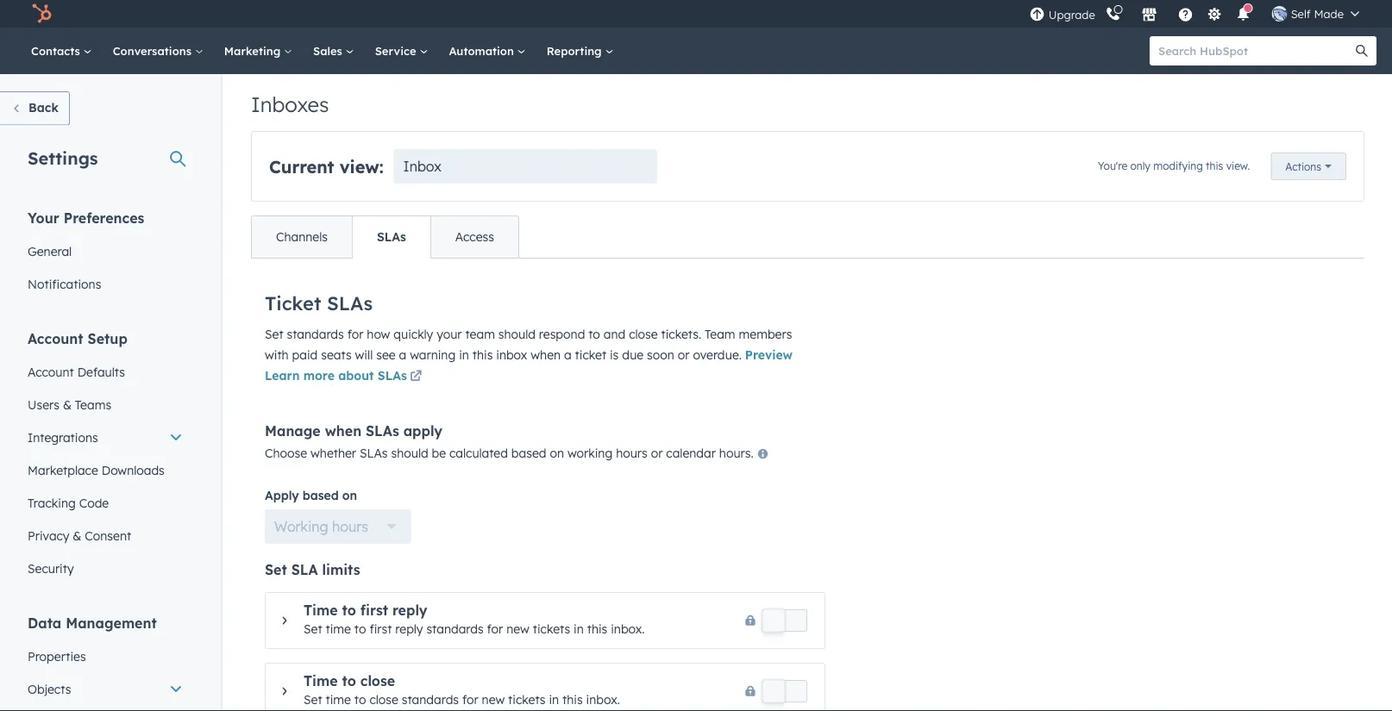 Task type: vqa. For each thing, say whether or not it's contained in the screenshot.
DATA MANAGEMENT
yes



Task type: locate. For each thing, give the bounding box(es) containing it.
inbox button
[[394, 149, 657, 184]]

conversations
[[113, 44, 195, 58]]

1 vertical spatial standards
[[426, 622, 484, 637]]

0 vertical spatial time
[[304, 602, 338, 619]]

2 vertical spatial close
[[370, 693, 398, 708]]

based
[[511, 446, 546, 461], [303, 488, 339, 503]]

data
[[28, 615, 61, 632]]

1 vertical spatial or
[[651, 446, 663, 461]]

& right users
[[63, 397, 72, 412]]

this inside time to first reply set time to first reply standards for new tickets in this inbox.
[[587, 622, 608, 637]]

inbox. inside time to close set time to close standards for new tickets in this inbox.
[[586, 693, 620, 708]]

1 vertical spatial new
[[482, 693, 505, 708]]

time to close set time to close standards for new tickets in this inbox.
[[304, 673, 620, 708]]

will
[[355, 348, 373, 363]]

0 vertical spatial first
[[360, 602, 388, 619]]

ticket
[[265, 291, 321, 315]]

set
[[265, 327, 283, 342], [265, 562, 287, 579], [304, 622, 322, 637], [304, 693, 322, 708]]

and
[[604, 327, 626, 342]]

set inside time to close set time to close standards for new tickets in this inbox.
[[304, 693, 322, 708]]

manage
[[265, 422, 321, 440]]

0 vertical spatial time
[[326, 622, 351, 637]]

2 account from the top
[[28, 364, 74, 380]]

0 horizontal spatial on
[[342, 488, 357, 503]]

preview button
[[745, 348, 793, 363]]

0 horizontal spatial new
[[482, 693, 505, 708]]

or down 'tickets.' at the top
[[678, 348, 690, 363]]

1 vertical spatial for
[[487, 622, 503, 637]]

1 vertical spatial first
[[370, 622, 392, 637]]

1 vertical spatial when
[[325, 422, 362, 440]]

2 a from the left
[[564, 348, 572, 363]]

upgrade image
[[1030, 7, 1045, 23]]

how
[[367, 327, 390, 342]]

ticket slas
[[265, 291, 373, 315]]

1 horizontal spatial or
[[678, 348, 690, 363]]

0 vertical spatial new
[[507, 622, 530, 637]]

working hours
[[274, 518, 368, 536]]

1 horizontal spatial should
[[498, 327, 536, 342]]

your
[[437, 327, 462, 342]]

help image
[[1178, 8, 1194, 23]]

current
[[269, 156, 334, 177]]

0 vertical spatial &
[[63, 397, 72, 412]]

based up working hours
[[303, 488, 339, 503]]

time inside time to first reply set time to first reply standards for new tickets in this inbox.
[[304, 602, 338, 619]]

hours
[[616, 446, 648, 461], [332, 518, 368, 536]]

account up account defaults
[[28, 330, 83, 347]]

1 horizontal spatial &
[[73, 528, 81, 543]]

standards inside set standards for how quickly your team should respond to and close tickets. team members with paid seats will see a warning in this inbox when a ticket is due soon or overdue. preview
[[287, 327, 344, 342]]

1 account from the top
[[28, 330, 83, 347]]

automation
[[449, 44, 517, 58]]

1 vertical spatial hours
[[332, 518, 368, 536]]

for up time to close set time to close standards for new tickets in this inbox.
[[487, 622, 503, 637]]

0 horizontal spatial or
[[651, 446, 663, 461]]

0 vertical spatial caret image
[[283, 616, 287, 626]]

1 horizontal spatial new
[[507, 622, 530, 637]]

service link
[[365, 28, 439, 74]]

0 vertical spatial hours
[[616, 446, 648, 461]]

0 horizontal spatial for
[[347, 327, 364, 342]]

time inside time to first reply set time to first reply standards for new tickets in this inbox.
[[326, 622, 351, 637]]

time for time to first reply
[[304, 602, 338, 619]]

1 caret image from the top
[[283, 616, 287, 626]]

about
[[338, 368, 374, 383]]

a right see
[[399, 348, 407, 363]]

learn more about slas link
[[265, 367, 425, 388]]

this inside set standards for how quickly your team should respond to and close tickets. team members with paid seats will see a warning in this inbox when a ticket is due soon or overdue. preview
[[473, 348, 493, 363]]

hubspot image
[[31, 3, 52, 24]]

reporting
[[547, 44, 605, 58]]

1 horizontal spatial in
[[549, 693, 559, 708]]

or left the calendar
[[651, 446, 663, 461]]

to
[[589, 327, 600, 342], [342, 602, 356, 619], [354, 622, 366, 637], [342, 673, 356, 690], [354, 693, 366, 708]]

set sla limits
[[265, 562, 360, 579]]

menu containing self made
[[1028, 0, 1372, 28]]

self made
[[1291, 6, 1344, 21]]

1 vertical spatial tickets
[[508, 693, 546, 708]]

1 vertical spatial time
[[304, 673, 338, 690]]

1 vertical spatial in
[[574, 622, 584, 637]]

time inside time to close set time to close standards for new tickets in this inbox.
[[326, 693, 351, 708]]

preferences
[[64, 209, 144, 226]]

2 caret image from the top
[[283, 687, 287, 697]]

help button
[[1171, 0, 1201, 28]]

hours.
[[719, 446, 754, 461]]

0 horizontal spatial &
[[63, 397, 72, 412]]

for inside time to first reply set time to first reply standards for new tickets in this inbox.
[[487, 622, 503, 637]]

on left working
[[550, 446, 564, 461]]

users
[[28, 397, 59, 412]]

2 time from the top
[[326, 693, 351, 708]]

0 horizontal spatial in
[[459, 348, 469, 363]]

when inside set standards for how quickly your team should respond to and close tickets. team members with paid seats will see a warning in this inbox when a ticket is due soon or overdue. preview
[[531, 348, 561, 363]]

0 vertical spatial standards
[[287, 327, 344, 342]]

team
[[705, 327, 736, 342]]

in inside set standards for how quickly your team should respond to and close tickets. team members with paid seats will see a warning in this inbox when a ticket is due soon or overdue. preview
[[459, 348, 469, 363]]

set inside set standards for how quickly your team should respond to and close tickets. team members with paid seats will see a warning in this inbox when a ticket is due soon or overdue. preview
[[265, 327, 283, 342]]

apply
[[265, 488, 299, 503]]

0 vertical spatial when
[[531, 348, 561, 363]]

ruby anderson image
[[1272, 6, 1288, 22]]

learn
[[265, 368, 300, 383]]

notifications
[[28, 276, 101, 292]]

tab list containing channels
[[251, 216, 519, 259]]

to inside set standards for how quickly your team should respond to and close tickets. team members with paid seats will see a warning in this inbox when a ticket is due soon or overdue. preview
[[589, 327, 600, 342]]

conversations link
[[102, 28, 214, 74]]

choose whether slas should be calculated based on working hours or calendar hours.
[[265, 446, 757, 461]]

link opens in a new window image
[[410, 367, 422, 388]]

teams
[[75, 397, 111, 412]]

& right privacy
[[73, 528, 81, 543]]

1 vertical spatial on
[[342, 488, 357, 503]]

time
[[326, 622, 351, 637], [326, 693, 351, 708]]

apply
[[403, 422, 443, 440]]

new
[[507, 622, 530, 637], [482, 693, 505, 708]]

when down respond
[[531, 348, 561, 363]]

should
[[498, 327, 536, 342], [391, 446, 428, 461]]

slas inside 'link'
[[377, 229, 406, 245]]

0 vertical spatial or
[[678, 348, 690, 363]]

marketplaces button
[[1132, 0, 1168, 28]]

tab list
[[251, 216, 519, 259]]

2 vertical spatial for
[[462, 693, 479, 708]]

time
[[304, 602, 338, 619], [304, 673, 338, 690]]

standards inside time to close set time to close standards for new tickets in this inbox.
[[402, 693, 459, 708]]

0 horizontal spatial based
[[303, 488, 339, 503]]

0 vertical spatial for
[[347, 327, 364, 342]]

caret image
[[283, 616, 287, 626], [283, 687, 287, 697]]

access link
[[430, 217, 518, 258]]

channels
[[276, 229, 328, 245]]

reply
[[392, 602, 427, 619], [395, 622, 423, 637]]

this
[[1206, 159, 1224, 172], [473, 348, 493, 363], [587, 622, 608, 637], [563, 693, 583, 708]]

0 vertical spatial on
[[550, 446, 564, 461]]

1 horizontal spatial a
[[564, 348, 572, 363]]

1 horizontal spatial when
[[531, 348, 561, 363]]

should down apply
[[391, 446, 428, 461]]

security link
[[17, 553, 193, 585]]

first
[[360, 602, 388, 619], [370, 622, 392, 637]]

view.
[[1226, 159, 1250, 172]]

0 vertical spatial in
[[459, 348, 469, 363]]

when up whether
[[325, 422, 362, 440]]

based right calculated
[[511, 446, 546, 461]]

slas up how
[[327, 291, 373, 315]]

hours up limits
[[332, 518, 368, 536]]

1 horizontal spatial based
[[511, 446, 546, 461]]

2 horizontal spatial in
[[574, 622, 584, 637]]

for up will
[[347, 327, 364, 342]]

new up time to close set time to close standards for new tickets in this inbox.
[[507, 622, 530, 637]]

tickets inside time to close set time to close standards for new tickets in this inbox.
[[508, 693, 546, 708]]

1 time from the top
[[304, 602, 338, 619]]

time inside time to close set time to close standards for new tickets in this inbox.
[[304, 673, 338, 690]]

menu
[[1028, 0, 1372, 28]]

1 time from the top
[[326, 622, 351, 637]]

integrations button
[[17, 421, 193, 454]]

0 vertical spatial close
[[629, 327, 658, 342]]

properties link
[[17, 641, 193, 673]]

1 horizontal spatial for
[[462, 693, 479, 708]]

0 vertical spatial account
[[28, 330, 83, 347]]

time for time to close
[[304, 673, 338, 690]]

actions button
[[1271, 153, 1347, 180]]

see
[[376, 348, 396, 363]]

with
[[265, 348, 289, 363]]

members
[[739, 327, 792, 342]]

on up working hours popup button on the bottom left
[[342, 488, 357, 503]]

privacy & consent
[[28, 528, 131, 543]]

1 vertical spatial caret image
[[283, 687, 287, 697]]

0 vertical spatial should
[[498, 327, 536, 342]]

1 vertical spatial inbox.
[[586, 693, 620, 708]]

downloads
[[102, 463, 165, 478]]

marketing link
[[214, 28, 303, 74]]

privacy & consent link
[[17, 520, 193, 553]]

your
[[28, 209, 59, 226]]

2 time from the top
[[304, 673, 338, 690]]

1 vertical spatial &
[[73, 528, 81, 543]]

time to first reply set time to first reply standards for new tickets in this inbox.
[[304, 602, 645, 637]]

2 vertical spatial standards
[[402, 693, 459, 708]]

set standards for how quickly your team should respond to and close tickets. team members with paid seats will see a warning in this inbox when a ticket is due soon or overdue. preview
[[265, 327, 793, 363]]

you're only modifying this view.
[[1098, 159, 1250, 172]]

1 vertical spatial should
[[391, 446, 428, 461]]

&
[[63, 397, 72, 412], [73, 528, 81, 543]]

inbox
[[496, 348, 527, 363]]

for down time to first reply set time to first reply standards for new tickets in this inbox.
[[462, 693, 479, 708]]

account setup
[[28, 330, 127, 347]]

new down time to first reply set time to first reply standards for new tickets in this inbox.
[[482, 693, 505, 708]]

account up users
[[28, 364, 74, 380]]

privacy
[[28, 528, 69, 543]]

2 horizontal spatial for
[[487, 622, 503, 637]]

0 horizontal spatial when
[[325, 422, 362, 440]]

should up inbox in the left of the page
[[498, 327, 536, 342]]

actions
[[1286, 160, 1322, 173]]

due
[[622, 348, 644, 363]]

0 horizontal spatial a
[[399, 348, 407, 363]]

0 vertical spatial inbox.
[[611, 622, 645, 637]]

close
[[629, 327, 658, 342], [360, 673, 395, 690], [370, 693, 398, 708]]

1 vertical spatial account
[[28, 364, 74, 380]]

1 vertical spatial time
[[326, 693, 351, 708]]

whether
[[311, 446, 356, 461]]

calculated
[[449, 446, 508, 461]]

settings image
[[1207, 7, 1223, 23]]

calling icon image
[[1106, 7, 1121, 22]]

& for privacy
[[73, 528, 81, 543]]

hours right working
[[616, 446, 648, 461]]

slas down view: at the top left of the page
[[377, 229, 406, 245]]

a down respond
[[564, 348, 572, 363]]

1 horizontal spatial hours
[[616, 446, 648, 461]]

0 horizontal spatial hours
[[332, 518, 368, 536]]

2 vertical spatial in
[[549, 693, 559, 708]]

standards inside time to first reply set time to first reply standards for new tickets in this inbox.
[[426, 622, 484, 637]]

0 vertical spatial tickets
[[533, 622, 570, 637]]



Task type: describe. For each thing, give the bounding box(es) containing it.
0 horizontal spatial should
[[391, 446, 428, 461]]

current view:
[[269, 156, 384, 177]]

for inside time to close set time to close standards for new tickets in this inbox.
[[462, 693, 479, 708]]

1 vertical spatial based
[[303, 488, 339, 503]]

back
[[28, 100, 59, 115]]

be
[[432, 446, 446, 461]]

your preferences
[[28, 209, 144, 226]]

data management
[[28, 615, 157, 632]]

slas left apply
[[366, 422, 399, 440]]

users & teams link
[[17, 389, 193, 421]]

account defaults link
[[17, 356, 193, 389]]

ticket
[[575, 348, 607, 363]]

management
[[66, 615, 157, 632]]

or inside set standards for how quickly your team should respond to and close tickets. team members with paid seats will see a warning in this inbox when a ticket is due soon or overdue. preview
[[678, 348, 690, 363]]

account for account defaults
[[28, 364, 74, 380]]

working
[[568, 446, 613, 461]]

working
[[274, 518, 328, 536]]

account for account setup
[[28, 330, 83, 347]]

in inside time to close set time to close standards for new tickets in this inbox.
[[549, 693, 559, 708]]

contacts link
[[21, 28, 102, 74]]

overdue.
[[693, 348, 742, 363]]

1 vertical spatial close
[[360, 673, 395, 690]]

integrations
[[28, 430, 98, 445]]

made
[[1314, 6, 1344, 21]]

1 a from the left
[[399, 348, 407, 363]]

search image
[[1356, 45, 1368, 57]]

properties
[[28, 649, 86, 664]]

tracking code link
[[17, 487, 193, 520]]

back link
[[0, 91, 70, 126]]

should inside set standards for how quickly your team should respond to and close tickets. team members with paid seats will see a warning in this inbox when a ticket is due soon or overdue. preview
[[498, 327, 536, 342]]

tickets.
[[661, 327, 701, 342]]

marketing
[[224, 44, 284, 58]]

respond
[[539, 327, 585, 342]]

new inside time to first reply set time to first reply standards for new tickets in this inbox.
[[507, 622, 530, 637]]

consent
[[85, 528, 131, 543]]

0 vertical spatial reply
[[392, 602, 427, 619]]

defaults
[[77, 364, 125, 380]]

security
[[28, 561, 74, 576]]

slas link
[[352, 217, 430, 258]]

contacts
[[31, 44, 83, 58]]

set inside time to first reply set time to first reply standards for new tickets in this inbox.
[[304, 622, 322, 637]]

tracking code
[[28, 496, 109, 511]]

for inside set standards for how quickly your team should respond to and close tickets. team members with paid seats will see a warning in this inbox when a ticket is due soon or overdue. preview
[[347, 327, 364, 342]]

marketplace downloads link
[[17, 454, 193, 487]]

& for users
[[63, 397, 72, 412]]

users & teams
[[28, 397, 111, 412]]

self made button
[[1262, 0, 1370, 28]]

calling icon button
[[1099, 2, 1128, 25]]

this inside time to close set time to close standards for new tickets in this inbox.
[[563, 693, 583, 708]]

access
[[455, 229, 494, 245]]

marketplace downloads
[[28, 463, 165, 478]]

automation link
[[439, 28, 536, 74]]

1 horizontal spatial on
[[550, 446, 564, 461]]

seats
[[321, 348, 352, 363]]

tickets inside time to first reply set time to first reply standards for new tickets in this inbox.
[[533, 622, 570, 637]]

warning
[[410, 348, 456, 363]]

marketplaces image
[[1142, 8, 1157, 23]]

is
[[610, 348, 619, 363]]

search button
[[1347, 36, 1377, 66]]

learn more about slas
[[265, 368, 407, 383]]

marketplace
[[28, 463, 98, 478]]

only
[[1131, 159, 1151, 172]]

caret image for time to close
[[283, 687, 287, 697]]

inboxes
[[251, 91, 329, 117]]

link opens in a new window image
[[410, 371, 422, 383]]

general link
[[17, 235, 193, 268]]

close inside set standards for how quickly your team should respond to and close tickets. team members with paid seats will see a warning in this inbox when a ticket is due soon or overdue. preview
[[629, 327, 658, 342]]

new inside time to close set time to close standards for new tickets in this inbox.
[[482, 693, 505, 708]]

service
[[375, 44, 420, 58]]

notifications link
[[17, 268, 193, 301]]

settings link
[[1204, 5, 1226, 23]]

objects
[[28, 682, 71, 697]]

calendar
[[666, 446, 716, 461]]

1 vertical spatial reply
[[395, 622, 423, 637]]

hours inside popup button
[[332, 518, 368, 536]]

tracking
[[28, 496, 76, 511]]

apply based on
[[265, 488, 357, 503]]

in inside time to first reply set time to first reply standards for new tickets in this inbox.
[[574, 622, 584, 637]]

you're
[[1098, 159, 1128, 172]]

soon
[[647, 348, 674, 363]]

setup
[[88, 330, 127, 347]]

account defaults
[[28, 364, 125, 380]]

settings
[[28, 147, 98, 169]]

channels link
[[252, 217, 352, 258]]

slas down manage when slas apply
[[360, 446, 388, 461]]

your preferences element
[[17, 208, 193, 301]]

data management element
[[17, 614, 193, 712]]

notifications image
[[1236, 8, 1251, 23]]

paid
[[292, 348, 318, 363]]

slas down see
[[378, 368, 407, 383]]

caret image for time to first reply
[[283, 616, 287, 626]]

choose
[[265, 446, 307, 461]]

account setup element
[[17, 329, 193, 585]]

sales
[[313, 44, 346, 58]]

view:
[[340, 156, 384, 177]]

Search HubSpot search field
[[1150, 36, 1361, 66]]

sales link
[[303, 28, 365, 74]]

inbox. inside time to first reply set time to first reply standards for new tickets in this inbox.
[[611, 622, 645, 637]]

code
[[79, 496, 109, 511]]

general
[[28, 244, 72, 259]]

quickly
[[394, 327, 433, 342]]

0 vertical spatial based
[[511, 446, 546, 461]]

hubspot link
[[21, 3, 65, 24]]



